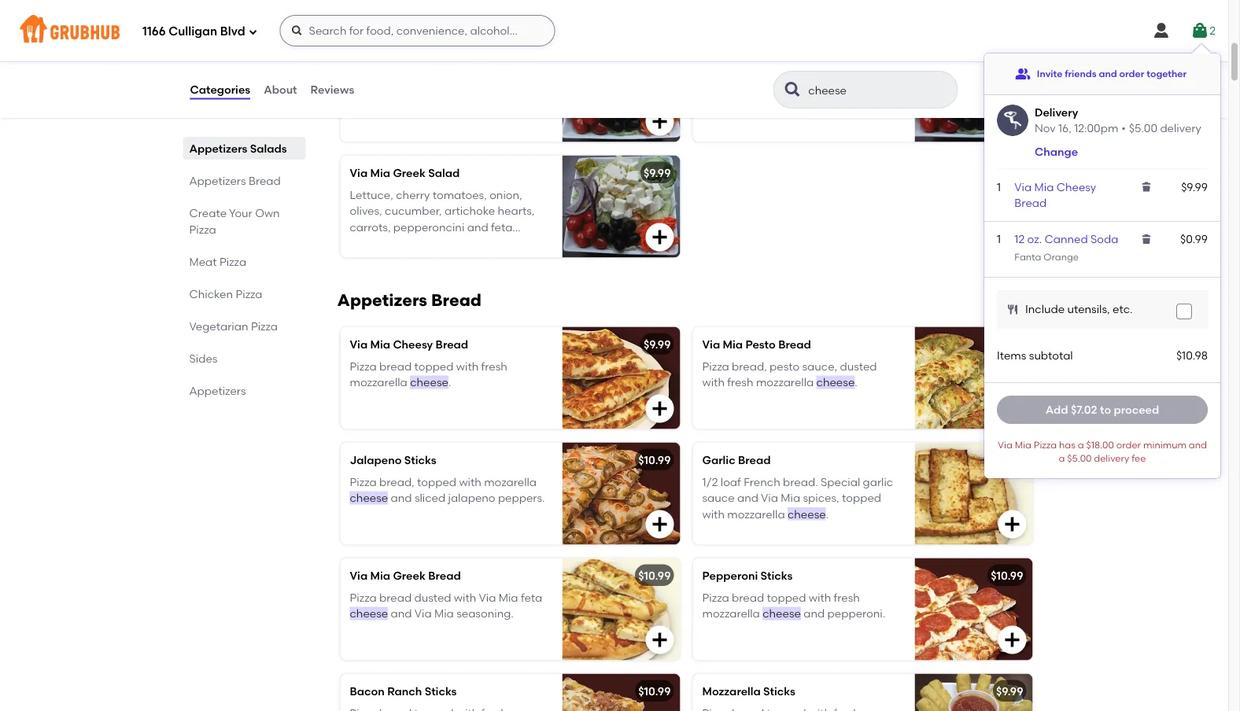 Task type: vqa. For each thing, say whether or not it's contained in the screenshot.
49
no



Task type: locate. For each thing, give the bounding box(es) containing it.
sticks right mozzarella
[[763, 685, 795, 698]]

pizza bread dusted with via mia feta cheese and via mia seasoning.
[[350, 592, 542, 621]]

$9.99 for lettuce, cherry tomatoes, onion, olives, cucumber, artichoke hearts, carrots, pepperoncini and feta
[[644, 166, 671, 180]]

bread inside tab
[[249, 174, 281, 187]]

via mia cheesy bread image
[[562, 327, 680, 430]]

mozzarella sticks image
[[915, 674, 1033, 711]]

via mia garden salad image
[[915, 40, 1033, 142]]

1/2
[[702, 476, 718, 489]]

topped inside 1/2 loaf french bread. special garlic sauce and via mia spices, topped with mozzarella
[[842, 492, 881, 505]]

create your own pizza tab
[[189, 205, 299, 238]]

greek up cherry
[[393, 166, 426, 180]]

1 vertical spatial artichoke
[[445, 205, 495, 218]]

vegetarian pizza tab
[[189, 318, 299, 334]]

1 vertical spatial dusted
[[414, 592, 451, 605]]

jalapeno sticks
[[350, 454, 436, 467]]

olives, up "carrots,"
[[350, 205, 382, 218]]

carrots. down search icon in the right of the page
[[800, 105, 841, 118]]

0 vertical spatial bread,
[[732, 360, 767, 374]]

, for cucumber,
[[844, 73, 847, 86]]

0 horizontal spatial pizza bread topped with fresh mozzarella
[[350, 360, 507, 390]]

peppers.
[[498, 492, 545, 505]]

pizza inside "create your own pizza"
[[189, 223, 216, 236]]

lettuce, down via mia garden salad
[[702, 73, 746, 86]]

1 horizontal spatial olives,
[[394, 89, 426, 102]]

greek for salad
[[393, 166, 426, 180]]

mozzarella down the french
[[727, 508, 785, 521]]

1 vertical spatial cucumber,
[[830, 89, 887, 102]]

0 horizontal spatial delivery
[[1094, 453, 1129, 464]]

sticks up sliced
[[404, 454, 436, 467]]

create
[[189, 206, 227, 220]]

appetizers tab
[[189, 382, 299, 399]]

with inside pizza bread, topped with mozarella cheese and sliced jalapeno peppers.
[[459, 476, 481, 489]]

cheese . for with
[[410, 376, 451, 390]]

via mia cheesy bread
[[1015, 180, 1096, 210], [350, 338, 468, 351]]

svg image for pepperoni sticks
[[1003, 631, 1022, 650]]

0 vertical spatial pepperoncini
[[429, 89, 500, 102]]

0 vertical spatial feta
[[491, 221, 513, 234]]

, down via mia chef salad
[[388, 89, 391, 102]]

1 horizontal spatial cheesy
[[1057, 180, 1096, 194]]

dusted down via mia greek bread at the bottom
[[414, 592, 451, 605]]

and
[[1099, 68, 1117, 79], [503, 89, 524, 102], [776, 105, 797, 118], [467, 221, 488, 234], [1189, 439, 1207, 451], [391, 492, 412, 505], [737, 492, 759, 505], [391, 608, 412, 621], [804, 608, 825, 621]]

feta inside lettuce, cherry tomatoes, onion, olives, cucumber, artichoke hearts, carrots, pepperoncini and feta
[[491, 221, 513, 234]]

a
[[1078, 439, 1084, 451], [1059, 453, 1065, 464]]

cucumber, down cherry
[[385, 205, 442, 218]]

$5.00 inside delivery nov 16, 12:00pm • $5.00 delivery
[[1129, 121, 1158, 135]]

and inside pizza bread dusted with via mia feta cheese and via mia seasoning.
[[391, 608, 412, 621]]

0 vertical spatial cheesy
[[1057, 180, 1096, 194]]

pepperoncini down lettuce, tomatoes, cheese
[[702, 105, 774, 118]]

bacon ranch sticks image
[[562, 674, 680, 711]]

lettuce, down via mia chef salad
[[350, 73, 393, 86]]

sticks for mozzarella sticks
[[763, 685, 795, 698]]

1 vertical spatial pizza bread topped with fresh mozzarella
[[702, 592, 860, 621]]

$10.99 for cheese .
[[991, 338, 1023, 351]]

via mia greek salad image
[[562, 156, 680, 258]]

1 horizontal spatial a
[[1078, 439, 1084, 451]]

and inside lettuce, cherry tomatoes, onion, olives, cucumber, artichoke hearts, carrots, pepperoncini and feta
[[467, 221, 488, 234]]

a right has
[[1078, 439, 1084, 451]]

1 vertical spatial pepperoncini
[[702, 105, 774, 118]]

sticks for pepperoni sticks
[[761, 569, 793, 583]]

0 horizontal spatial a
[[1059, 453, 1065, 464]]

0 horizontal spatial ,
[[388, 89, 391, 102]]

1 vertical spatial 1
[[997, 233, 1001, 246]]

order inside via mia pizza has a $18.00 order minimum and a $5.00 delivery fee
[[1116, 439, 1141, 451]]

0 horizontal spatial carrots.
[[350, 105, 391, 118]]

appetizers
[[189, 142, 247, 155], [189, 174, 246, 187], [337, 290, 427, 310], [189, 384, 246, 397]]

mozzarella
[[702, 685, 761, 698]]

Search Via Mia Pizza search field
[[807, 83, 927, 98]]

$9.99
[[644, 51, 671, 64], [644, 166, 671, 180], [1181, 180, 1208, 194], [644, 338, 671, 351], [996, 685, 1023, 698]]

artichoke down onion,
[[445, 205, 495, 218]]

2 horizontal spatial olives,
[[795, 89, 827, 102]]

pepperoncini down cherry
[[393, 221, 465, 234]]

bread for via
[[379, 360, 412, 374]]

add $7.02 to proceed
[[1046, 403, 1159, 417]]

1 vertical spatial greek
[[393, 569, 426, 583]]

jalapeno sticks image
[[562, 443, 680, 545]]

1 horizontal spatial fresh
[[727, 376, 754, 390]]

categories
[[190, 83, 250, 96]]

hearts, down lettuce, tomatoes, cheese
[[755, 89, 792, 102]]

1 horizontal spatial pizza bread topped with fresh mozzarella
[[702, 592, 860, 621]]

pizza
[[189, 223, 216, 236], [220, 255, 246, 268], [236, 287, 263, 301], [251, 319, 278, 333], [350, 360, 377, 374], [702, 360, 729, 374], [1034, 439, 1057, 451], [350, 476, 377, 489], [350, 592, 377, 605], [702, 592, 729, 605]]

1 vertical spatial delivery
[[1094, 453, 1129, 464]]

0 vertical spatial appetizers bread
[[189, 174, 281, 187]]

0 vertical spatial greek
[[393, 166, 426, 180]]

delivery down $18.00
[[1094, 453, 1129, 464]]

1 vertical spatial fresh
[[727, 376, 754, 390]]

1 horizontal spatial carrots.
[[800, 105, 841, 118]]

0 vertical spatial delivery
[[1160, 121, 1202, 135]]

1 horizontal spatial dusted
[[840, 360, 877, 374]]

$6.99
[[996, 454, 1023, 467]]

cheese and pepperoni.
[[763, 608, 885, 621]]

svg image for garlic bread
[[1003, 515, 1022, 534]]

artichoke
[[702, 89, 753, 102], [445, 205, 495, 218]]

and inside button
[[1099, 68, 1117, 79]]

1 horizontal spatial bread,
[[732, 360, 767, 374]]

0 horizontal spatial fresh
[[481, 360, 507, 374]]

1 horizontal spatial .
[[826, 508, 829, 521]]

, inside , artichoke hearts, olives, cucumber, pepperoncini and carrots.
[[844, 73, 847, 86]]

2 carrots. from the left
[[800, 105, 841, 118]]

pizza bread, topped with mozarella cheese and sliced jalapeno peppers.
[[350, 476, 545, 505]]

cheese
[[806, 73, 844, 86], [350, 89, 388, 102], [410, 376, 448, 390], [816, 376, 855, 390], [350, 492, 388, 505], [788, 508, 826, 521], [350, 608, 388, 621], [763, 608, 801, 621]]

pepperoni
[[702, 569, 758, 583]]

1 horizontal spatial ,
[[844, 73, 847, 86]]

via mia cheesy bread link
[[1015, 180, 1096, 210]]

bread for pepperoni
[[732, 592, 764, 605]]

0 vertical spatial order
[[1119, 68, 1144, 79]]

hearts, down onion,
[[498, 205, 535, 218]]

greek up pizza bread dusted with via mia feta cheese and via mia seasoning.
[[393, 569, 426, 583]]

fanta orange
[[1015, 251, 1079, 263]]

via
[[350, 51, 368, 64], [702, 51, 720, 64], [350, 166, 368, 180], [1015, 180, 1032, 194], [350, 338, 368, 351], [702, 338, 720, 351], [998, 439, 1013, 451], [761, 492, 778, 505], [350, 569, 368, 583], [479, 592, 496, 605], [415, 608, 432, 621]]

1 vertical spatial via mia cheesy bread
[[350, 338, 468, 351]]

0 horizontal spatial artichoke
[[445, 205, 495, 218]]

via mia greek salad
[[350, 166, 460, 180]]

greek for bread
[[393, 569, 426, 583]]

tomatoes, inside lettuce, ham, cucumber, tomatoes, cheese
[[486, 73, 540, 86]]

1
[[997, 180, 1001, 194], [997, 233, 1001, 246]]

0 horizontal spatial olives,
[[350, 205, 382, 218]]

with inside pizza bread dusted with via mia feta cheese and via mia seasoning.
[[454, 592, 476, 605]]

1 horizontal spatial delivery
[[1160, 121, 1202, 135]]

appetizers up appetizers bread tab
[[189, 142, 247, 155]]

1 vertical spatial feta
[[521, 592, 542, 605]]

mozzarella inside pizza bread, pesto sauce, dusted with fresh mozzarella
[[756, 376, 814, 390]]

carrots. down the reviews
[[350, 105, 391, 118]]

bread, down jalapeno sticks
[[379, 476, 414, 489]]

mia inside via mia pizza has a $18.00 order minimum and a $5.00 delivery fee
[[1015, 439, 1032, 451]]

carrots,
[[350, 221, 391, 234]]

1 vertical spatial bread,
[[379, 476, 414, 489]]

svg image for via mia chef salad
[[650, 113, 669, 131]]

and inside 1/2 loaf french bread. special garlic sauce and via mia spices, topped with mozzarella
[[737, 492, 759, 505]]

appetizers bread tab
[[189, 172, 299, 189]]

bread.
[[783, 476, 818, 489]]

lettuce,
[[350, 73, 393, 86], [702, 73, 746, 86], [350, 189, 393, 202]]

invite friends and order together
[[1037, 68, 1187, 79]]

$10.99
[[991, 338, 1023, 351], [638, 454, 671, 467], [638, 569, 671, 583], [991, 569, 1023, 583], [638, 685, 671, 698]]

1 horizontal spatial appetizers bread
[[337, 290, 482, 310]]

mia
[[370, 51, 390, 64], [723, 51, 743, 64], [370, 166, 390, 180], [1034, 180, 1054, 194], [370, 338, 390, 351], [723, 338, 743, 351], [1015, 439, 1032, 451], [781, 492, 800, 505], [370, 569, 390, 583], [499, 592, 518, 605], [434, 608, 454, 621]]

2 button
[[1191, 17, 1216, 45]]

, for carrots.
[[388, 89, 391, 102]]

0 vertical spatial $5.00
[[1129, 121, 1158, 135]]

pepperoncini
[[429, 89, 500, 102], [702, 105, 774, 118], [393, 221, 465, 234]]

add $7.02 to proceed button
[[997, 396, 1208, 424]]

0 horizontal spatial hearts,
[[498, 205, 535, 218]]

2 horizontal spatial fresh
[[834, 592, 860, 605]]

1 greek from the top
[[393, 166, 426, 180]]

svg image
[[1152, 21, 1171, 40], [650, 113, 669, 131], [1003, 113, 1022, 131], [1140, 181, 1153, 193], [650, 400, 669, 419], [1003, 515, 1022, 534], [650, 631, 669, 650], [1003, 631, 1022, 650]]

items subtotal
[[997, 349, 1073, 362]]

appetizers bread
[[189, 174, 281, 187], [337, 290, 482, 310]]

olives, down lettuce, tomatoes, cheese
[[795, 89, 827, 102]]

1 1 from the top
[[997, 180, 1001, 194]]

about
[[264, 83, 297, 96]]

, right search icon in the right of the page
[[844, 73, 847, 86]]

artichoke down lettuce, tomatoes, cheese
[[702, 89, 753, 102]]

pizza inside via mia pizza has a $18.00 order minimum and a $5.00 delivery fee
[[1034, 439, 1057, 451]]

1 horizontal spatial hearts,
[[755, 89, 792, 102]]

bacon ranch sticks
[[350, 685, 457, 698]]

subtotal
[[1029, 349, 1073, 362]]

0 vertical spatial pizza bread topped with fresh mozzarella
[[350, 360, 507, 390]]

svg image
[[1191, 21, 1210, 40], [291, 24, 303, 37], [248, 27, 258, 37], [650, 228, 669, 247], [1140, 233, 1153, 246], [1006, 303, 1019, 316], [1180, 307, 1189, 316], [1003, 400, 1022, 419], [650, 515, 669, 534]]

1 horizontal spatial feta
[[521, 592, 542, 605]]

bread, inside pizza bread, pesto sauce, dusted with fresh mozzarella
[[732, 360, 767, 374]]

0 vertical spatial ,
[[844, 73, 847, 86]]

salad up lettuce, ham, cucumber, tomatoes, cheese
[[422, 51, 453, 64]]

greek
[[393, 166, 426, 180], [393, 569, 426, 583]]

lettuce, up "carrots,"
[[350, 189, 393, 202]]

2 vertical spatial pepperoncini
[[393, 221, 465, 234]]

cheese inside pizza bread dusted with via mia feta cheese and via mia seasoning.
[[350, 608, 388, 621]]

1 left 12
[[997, 233, 1001, 246]]

fresh for pepperoni sticks
[[834, 592, 860, 605]]

order left together
[[1119, 68, 1144, 79]]

items
[[997, 349, 1026, 362]]

bread, inside pizza bread, topped with mozarella cheese and sliced jalapeno peppers.
[[379, 476, 414, 489]]

order up fee
[[1116, 439, 1141, 451]]

delivery
[[1160, 121, 1202, 135], [1094, 453, 1129, 464]]

fresh
[[481, 360, 507, 374], [727, 376, 754, 390], [834, 592, 860, 605]]

cucumber,
[[426, 73, 483, 86], [830, 89, 887, 102], [385, 205, 442, 218]]

via mia chef salad
[[350, 51, 453, 64]]

1 horizontal spatial $5.00
[[1129, 121, 1158, 135]]

0 vertical spatial artichoke
[[702, 89, 753, 102]]

Search for food, convenience, alcohol... search field
[[280, 15, 555, 46]]

0 vertical spatial hearts,
[[755, 89, 792, 102]]

0 vertical spatial 1
[[997, 180, 1001, 194]]

and inside , olives, pepperoncini and carrots.
[[503, 89, 524, 102]]

2 vertical spatial cucumber,
[[385, 205, 442, 218]]

change
[[1035, 145, 1078, 158]]

delivery down together
[[1160, 121, 1202, 135]]

bread, down via mia pesto bread
[[732, 360, 767, 374]]

, artichoke hearts, olives, cucumber, pepperoncini and carrots.
[[702, 73, 887, 118]]

$10.98
[[1176, 349, 1208, 362]]

2 greek from the top
[[393, 569, 426, 583]]

garlic
[[863, 476, 893, 489]]

loaf
[[721, 476, 741, 489]]

1 left via mia cheesy bread link
[[997, 180, 1001, 194]]

mozzarella down the pepperoni
[[702, 608, 760, 621]]

1166
[[142, 24, 166, 39]]

0 horizontal spatial appetizers bread
[[189, 174, 281, 187]]

svg image for via mia greek bread
[[650, 631, 669, 650]]

sticks right the pepperoni
[[761, 569, 793, 583]]

$5.00 right •
[[1129, 121, 1158, 135]]

special
[[821, 476, 860, 489]]

via inside 1/2 loaf french bread. special garlic sauce and via mia spices, topped with mozzarella
[[761, 492, 778, 505]]

jalapeno
[[350, 454, 402, 467]]

cucumber, right search icon in the right of the page
[[830, 89, 887, 102]]

sticks
[[404, 454, 436, 467], [761, 569, 793, 583], [425, 685, 457, 698], [763, 685, 795, 698]]

cheese . for bread.
[[788, 508, 829, 521]]

people icon image
[[1015, 66, 1031, 82]]

cheesy inside tooltip
[[1057, 180, 1096, 194]]

pizza bread topped with fresh mozzarella for cheese and pepperoni.
[[702, 592, 860, 621]]

, inside , olives, pepperoncini and carrots.
[[388, 89, 391, 102]]

via mia cheesy bread inside tooltip
[[1015, 180, 1096, 210]]

2 vertical spatial fresh
[[834, 592, 860, 605]]

artichoke inside lettuce, cherry tomatoes, onion, olives, cucumber, artichoke hearts, carrots, pepperoncini and feta
[[445, 205, 495, 218]]

chicken pizza
[[189, 287, 263, 301]]

0 horizontal spatial feta
[[491, 221, 513, 234]]

$10.99 for cheese and pepperoni.
[[991, 569, 1023, 583]]

mia inside 1/2 loaf french bread. special garlic sauce and via mia spices, topped with mozzarella
[[781, 492, 800, 505]]

0 vertical spatial dusted
[[840, 360, 877, 374]]

hearts, inside lettuce, cherry tomatoes, onion, olives, cucumber, artichoke hearts, carrots, pepperoncini and feta
[[498, 205, 535, 218]]

1 carrots. from the left
[[350, 105, 391, 118]]

lettuce, inside lettuce, cherry tomatoes, onion, olives, cucumber, artichoke hearts, carrots, pepperoncini and feta
[[350, 189, 393, 202]]

$5.00 inside via mia pizza has a $18.00 order minimum and a $5.00 delivery fee
[[1067, 453, 1092, 464]]

mozzarella down pesto
[[756, 376, 814, 390]]

salad up search icon in the right of the page
[[789, 51, 821, 64]]

cucumber, inside lettuce, cherry tomatoes, onion, olives, cucumber, artichoke hearts, carrots, pepperoncini and feta
[[385, 205, 442, 218]]

1 vertical spatial hearts,
[[498, 205, 535, 218]]

dusted right sauce,
[[840, 360, 877, 374]]

. for sauce,
[[855, 376, 858, 390]]

topped inside pizza bread, topped with mozarella cheese and sliced jalapeno peppers.
[[417, 476, 456, 489]]

tooltip
[[984, 44, 1221, 478]]

fresh for via mia cheesy bread
[[481, 360, 507, 374]]

12 oz. canned soda
[[1015, 233, 1119, 246]]

0 horizontal spatial $5.00
[[1067, 453, 1092, 464]]

0 vertical spatial fresh
[[481, 360, 507, 374]]

1 vertical spatial $5.00
[[1067, 453, 1092, 464]]

0 vertical spatial via mia cheesy bread
[[1015, 180, 1096, 210]]

1 vertical spatial a
[[1059, 453, 1065, 464]]

cucumber, up , olives, pepperoncini and carrots.
[[426, 73, 483, 86]]

. for bread.
[[826, 508, 829, 521]]

2 1 from the top
[[997, 233, 1001, 246]]

$5.00
[[1129, 121, 1158, 135], [1067, 453, 1092, 464]]

1 horizontal spatial artichoke
[[702, 89, 753, 102]]

meat
[[189, 255, 217, 268]]

1 horizontal spatial via mia cheesy bread
[[1015, 180, 1096, 210]]

0 vertical spatial cucumber,
[[426, 73, 483, 86]]

0 horizontal spatial via mia cheesy bread
[[350, 338, 468, 351]]

soda
[[1091, 233, 1119, 246]]

,
[[844, 73, 847, 86], [388, 89, 391, 102]]

0 horizontal spatial dusted
[[414, 592, 451, 605]]

pepperoncini down via mia chef salad
[[429, 89, 500, 102]]

0 horizontal spatial .
[[448, 376, 451, 390]]

0 horizontal spatial bread,
[[379, 476, 414, 489]]

mozzarella
[[350, 376, 407, 390], [756, 376, 814, 390], [727, 508, 785, 521], [702, 608, 760, 621]]

lettuce, inside lettuce, ham, cucumber, tomatoes, cheese
[[350, 73, 393, 86]]

12:00pm
[[1074, 121, 1118, 135]]

a down has
[[1059, 453, 1065, 464]]

0 horizontal spatial cheesy
[[393, 338, 433, 351]]

16,
[[1058, 121, 1072, 135]]

garlic bread image
[[915, 443, 1033, 545]]

delivery nov 16, 12:00pm • $5.00 delivery
[[1035, 105, 1202, 135]]

1 vertical spatial ,
[[388, 89, 391, 102]]

mozzarella up jalapeno
[[350, 376, 407, 390]]

olives, down "ham,"
[[394, 89, 426, 102]]

appetizers salads tab
[[189, 140, 299, 157]]

2 horizontal spatial .
[[855, 376, 858, 390]]

1 vertical spatial cheesy
[[393, 338, 433, 351]]

1 vertical spatial order
[[1116, 439, 1141, 451]]

$0.99
[[1180, 233, 1208, 246]]

tooltip containing delivery
[[984, 44, 1221, 478]]

12
[[1015, 233, 1025, 246]]

12 oz. canned soda link
[[1015, 233, 1119, 246]]

$10.99 for pizza bread dusted with via mia feta cheese and via mia seasoning.
[[638, 569, 671, 583]]

with inside pizza bread, pesto sauce, dusted with fresh mozzarella
[[702, 376, 725, 390]]

$5.00 down has
[[1067, 453, 1092, 464]]

hearts,
[[755, 89, 792, 102], [498, 205, 535, 218]]

about button
[[263, 61, 298, 118]]



Task type: describe. For each thing, give the bounding box(es) containing it.
appetizers down "carrots,"
[[337, 290, 427, 310]]

order inside button
[[1119, 68, 1144, 79]]

invite friends and order together button
[[1015, 60, 1187, 88]]

$18.00
[[1086, 439, 1114, 451]]

main navigation navigation
[[0, 0, 1228, 61]]

delivery
[[1035, 105, 1078, 119]]

search icon image
[[783, 80, 802, 99]]

pesto
[[770, 360, 800, 374]]

oz.
[[1027, 233, 1042, 246]]

to
[[1100, 403, 1111, 417]]

meat pizza tab
[[189, 253, 299, 270]]

feta inside pizza bread dusted with via mia feta cheese and via mia seasoning.
[[521, 592, 542, 605]]

$10.99 for pizza bread, topped with mozarella cheese and sliced jalapeno peppers.
[[638, 454, 671, 467]]

via mia pesto bread
[[702, 338, 811, 351]]

salad up cherry
[[428, 166, 460, 180]]

add
[[1046, 403, 1068, 417]]

invite
[[1037, 68, 1063, 79]]

together
[[1147, 68, 1187, 79]]

fresh inside pizza bread, pesto sauce, dusted with fresh mozzarella
[[727, 376, 754, 390]]

french
[[744, 476, 780, 489]]

via mia greek bread
[[350, 569, 461, 583]]

and inside , artichoke hearts, olives, cucumber, pepperoncini and carrots.
[[776, 105, 797, 118]]

via mia garden salad
[[702, 51, 821, 64]]

pepperoncini inside , olives, pepperoncini and carrots.
[[429, 89, 500, 102]]

etc.
[[1113, 303, 1133, 316]]

$7.02
[[1071, 403, 1097, 417]]

cheese inside lettuce, ham, cucumber, tomatoes, cheese
[[350, 89, 388, 102]]

$8.99
[[995, 51, 1023, 64]]

minimum
[[1143, 439, 1187, 451]]

garlic bread
[[702, 454, 771, 467]]

olives, inside lettuce, cherry tomatoes, onion, olives, cucumber, artichoke hearts, carrots, pepperoncini and feta
[[350, 205, 382, 218]]

lettuce, for lettuce, tomatoes,
[[702, 73, 746, 86]]

blvd
[[220, 24, 245, 39]]

delivery icon image
[[997, 105, 1029, 136]]

include
[[1025, 303, 1065, 316]]

bacon
[[350, 685, 385, 698]]

sides tab
[[189, 350, 299, 367]]

appetizers bread inside tab
[[189, 174, 281, 187]]

jalapeno
[[448, 492, 495, 505]]

via mia pizza has a $18.00 order minimum and a $5.00 delivery fee
[[998, 439, 1207, 464]]

mozzarella sticks
[[702, 685, 795, 698]]

culligan
[[169, 24, 217, 39]]

pesto
[[746, 338, 776, 351]]

ranch
[[387, 685, 422, 698]]

vegetarian pizza
[[189, 319, 278, 333]]

appetizers salads
[[189, 142, 287, 155]]

mozzarella inside 1/2 loaf french bread. special garlic sauce and via mia spices, topped with mozzarella
[[727, 508, 785, 521]]

pepperoni sticks image
[[915, 559, 1033, 661]]

cherry
[[396, 189, 430, 202]]

lettuce, ham, cucumber, tomatoes, cheese
[[350, 73, 540, 102]]

appetizers inside tab
[[189, 142, 247, 155]]

delivery inside via mia pizza has a $18.00 order minimum and a $5.00 delivery fee
[[1094, 453, 1129, 464]]

pepperoncini inside , artichoke hearts, olives, cucumber, pepperoncini and carrots.
[[702, 105, 774, 118]]

sides
[[189, 352, 218, 365]]

pizza inside tab
[[236, 287, 263, 301]]

include utensils, etc.
[[1025, 303, 1133, 316]]

chicken
[[189, 287, 233, 301]]

canned
[[1045, 233, 1088, 246]]

1/2 loaf french bread. special garlic sauce and via mia spices, topped with mozzarella
[[702, 476, 893, 521]]

create your own pizza
[[189, 206, 280, 236]]

vegetarian
[[189, 319, 248, 333]]

1 for via
[[997, 180, 1001, 194]]

via mia greek bread image
[[562, 559, 680, 661]]

pepperoncini inside lettuce, cherry tomatoes, onion, olives, cucumber, artichoke hearts, carrots, pepperoncini and feta
[[393, 221, 465, 234]]

has
[[1059, 439, 1076, 451]]

pizza bread topped with fresh mozzarella for cheese .
[[350, 360, 507, 390]]

hearts, inside , artichoke hearts, olives, cucumber, pepperoncini and carrots.
[[755, 89, 792, 102]]

1166 culligan blvd
[[142, 24, 245, 39]]

svg image for via mia garden salad
[[1003, 113, 1022, 131]]

dusted inside pizza bread, pesto sauce, dusted with fresh mozzarella
[[840, 360, 877, 374]]

pizza inside pizza bread, pesto sauce, dusted with fresh mozzarella
[[702, 360, 729, 374]]

salads
[[250, 142, 287, 155]]

. for with
[[448, 376, 451, 390]]

carrots. inside , olives, pepperoncini and carrots.
[[350, 105, 391, 118]]

sauce
[[702, 492, 735, 505]]

svg image inside 2 button
[[1191, 21, 1210, 40]]

sticks right ranch
[[425, 685, 457, 698]]

sliced
[[415, 492, 446, 505]]

catering button
[[977, 72, 1039, 107]]

reviews
[[310, 83, 354, 96]]

mozarella
[[484, 476, 537, 489]]

friends
[[1065, 68, 1097, 79]]

bread, for and
[[379, 476, 414, 489]]

garlic
[[702, 454, 735, 467]]

artichoke inside , artichoke hearts, olives, cucumber, pepperoncini and carrots.
[[702, 89, 753, 102]]

dusted inside pizza bread dusted with via mia feta cheese and via mia seasoning.
[[414, 592, 451, 605]]

svg image inside the main navigation navigation
[[1152, 21, 1171, 40]]

1 vertical spatial appetizers bread
[[337, 290, 482, 310]]

pepperoni sticks
[[702, 569, 793, 583]]

change button
[[1035, 143, 1078, 159]]

, olives, pepperoncini and carrots.
[[350, 89, 524, 118]]

$9.99 inside tooltip
[[1181, 180, 1208, 194]]

and inside via mia pizza has a $18.00 order minimum and a $5.00 delivery fee
[[1189, 439, 1207, 451]]

with inside 1/2 loaf french bread. special garlic sauce and via mia spices, topped with mozzarella
[[702, 508, 725, 521]]

cucumber, inside lettuce, ham, cucumber, tomatoes, cheese
[[426, 73, 483, 86]]

bread inside pizza bread dusted with via mia feta cheese and via mia seasoning.
[[379, 592, 412, 605]]

0 vertical spatial a
[[1078, 439, 1084, 451]]

via mia pesto bread image
[[915, 327, 1033, 430]]

cheese inside pizza bread, topped with mozarella cheese and sliced jalapeno peppers.
[[350, 492, 388, 505]]

pizza bread, pesto sauce, dusted with fresh mozzarella
[[702, 360, 877, 390]]

meat pizza
[[189, 255, 246, 268]]

$9.99 for lettuce, ham, cucumber, tomatoes,
[[644, 51, 671, 64]]

delivery inside delivery nov 16, 12:00pm • $5.00 delivery
[[1160, 121, 1202, 135]]

$9.99 for pizza bread topped with fresh mozzarella
[[644, 338, 671, 351]]

cucumber, inside , artichoke hearts, olives, cucumber, pepperoncini and carrots.
[[830, 89, 887, 102]]

lettuce, for lettuce, ham, cucumber, tomatoes,
[[350, 73, 393, 86]]

own
[[255, 206, 280, 220]]

utensils,
[[1067, 303, 1110, 316]]

seasoning.
[[457, 608, 514, 621]]

lettuce, cherry tomatoes, onion, olives, cucumber, artichoke hearts, carrots, pepperoncini and feta
[[350, 189, 535, 234]]

carrots. inside , artichoke hearts, olives, cucumber, pepperoncini and carrots.
[[800, 105, 841, 118]]

via inside via mia pizza has a $18.00 order minimum and a $5.00 delivery fee
[[998, 439, 1013, 451]]

reviews button
[[310, 61, 355, 118]]

tomatoes, inside lettuce, cherry tomatoes, onion, olives, cucumber, artichoke hearts, carrots, pepperoncini and feta
[[433, 189, 487, 202]]

bread, for fresh
[[732, 360, 767, 374]]

olives, inside , artichoke hearts, olives, cucumber, pepperoncini and carrots.
[[795, 89, 827, 102]]

and inside pizza bread, topped with mozarella cheese and sliced jalapeno peppers.
[[391, 492, 412, 505]]

sticks for jalapeno sticks
[[404, 454, 436, 467]]

svg image for via mia cheesy bread
[[650, 400, 669, 419]]

olives, inside , olives, pepperoncini and carrots.
[[394, 89, 426, 102]]

salad for cucumber,
[[422, 51, 453, 64]]

pizza inside pizza bread dusted with via mia feta cheese and via mia seasoning.
[[350, 592, 377, 605]]

salad for cheese
[[789, 51, 821, 64]]

via mia chef salad image
[[562, 40, 680, 142]]

sauce,
[[802, 360, 837, 374]]

appetizers up create
[[189, 174, 246, 187]]

your
[[229, 206, 252, 220]]

cheese . for sauce,
[[816, 376, 858, 390]]

pizza inside pizza bread, topped with mozarella cheese and sliced jalapeno peppers.
[[350, 476, 377, 489]]

1 for 12
[[997, 233, 1001, 246]]

fanta
[[1015, 251, 1041, 263]]

categories button
[[189, 61, 251, 118]]

lettuce, tomatoes, cheese
[[702, 73, 844, 86]]

chef
[[393, 51, 419, 64]]

appetizers down sides
[[189, 384, 246, 397]]

chicken pizza tab
[[189, 286, 299, 302]]

proceed
[[1114, 403, 1159, 417]]



